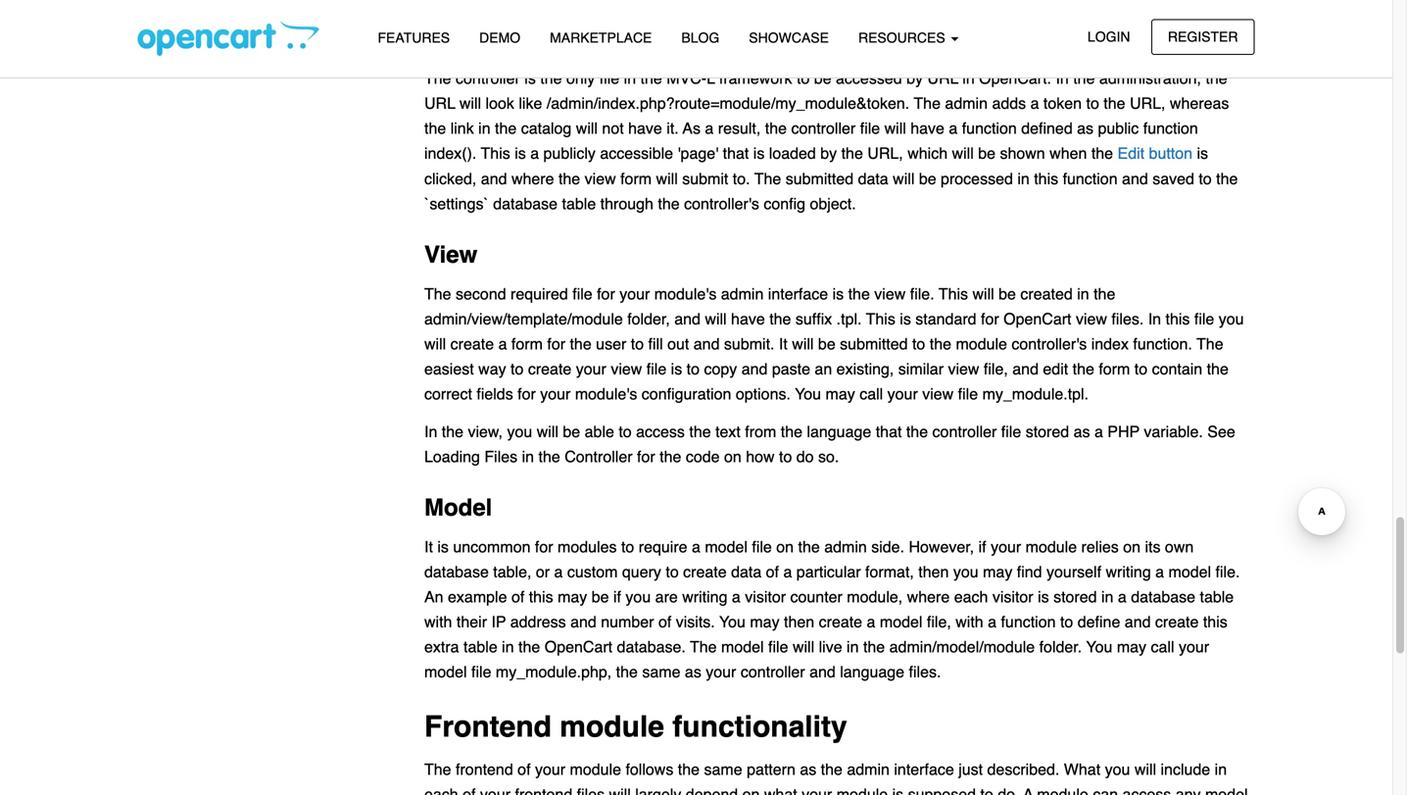 Task type: describe. For each thing, give the bounding box(es) containing it.
accessed via url
[[424, 30, 594, 53]]

public
[[1098, 119, 1139, 137]]

saved
[[1153, 169, 1195, 188]]

table,
[[493, 563, 532, 581]]

will up submit.
[[705, 310, 727, 328]]

opencart inside the second required file for your module's admin interface is the view file. this will be created in the admin/view/template/module folder, and will have the suffix .tpl. this is standard for opencart view files. in this file you will create a form for the user to fill out and submit. it will be submitted to the module controller's index function. the easiest way to create your view file is to copy and paste an existing, similar view file, and edit the form to contain the correct fields for your module's configuration options. you may call your view file my_module.tpl.
[[1004, 310, 1072, 328]]

0 horizontal spatial have
[[629, 119, 663, 137]]

the left user
[[570, 335, 592, 353]]

controller's inside the second required file for your module's admin interface is the view file. this will be created in the admin/view/template/module folder, and will have the suffix .tpl. this is standard for opencart view files. in this file you will create a form for the user to fill out and submit. it will be submitted to the module controller's index function. the easiest way to create your view file is to copy and paste an existing, similar view file, and edit the form to contain the correct fields for your module's configuration options. you may call your view file my_module.tpl.
[[1012, 335, 1087, 353]]

is clicked, and where the view form will submit to. the submitted data will be processed in this function and saved to the `settings` database table through the controller's config object.
[[424, 144, 1239, 213]]

whereas
[[1170, 94, 1230, 112]]

described.
[[988, 760, 1060, 778]]

where inside is clicked, and where the view form will submit to. the submitted data will be processed in this function and saved to the `settings` database table through the controller's config object.
[[512, 169, 554, 188]]

functionality
[[673, 710, 848, 743]]

counter
[[791, 588, 843, 606]]

to up configuration
[[687, 360, 700, 378]]

the up code
[[690, 422, 711, 440]]

language inside it is uncommon for modules to require a model file on the admin side. however, if your module relies on its own database table, or a custom query to create data of a particular format, then you may find yourself writing a model file. an example of this may be if you are writing a visitor counter module, where each visitor is stored in a database table with their ip address and number of visits. you may then create a model file, with a function to define and create this extra table in the opencart database. the model file will live in the admin/model/module folder. you may call your model file my_module.php, the same as your controller and language files.
[[840, 663, 905, 681]]

model up functionality
[[722, 638, 764, 656]]

a right or
[[554, 563, 563, 581]]

for right fields
[[518, 385, 536, 403]]

a up define
[[1118, 588, 1127, 606]]

the down similar at the top right of page
[[907, 422, 928, 440]]

through
[[601, 195, 654, 213]]

and down "live" at the bottom of the page
[[810, 663, 836, 681]]

folder,
[[628, 310, 670, 328]]

it.
[[667, 119, 679, 137]]

the left only
[[540, 69, 562, 87]]

suffix
[[796, 310, 833, 328]]

submit.
[[724, 335, 775, 353]]

the down standard
[[930, 335, 952, 353]]

0 vertical spatial url,
[[1130, 94, 1166, 112]]

the left link
[[424, 119, 446, 137]]

a up processed
[[949, 119, 958, 137]]

file. inside the second required file for your module's admin interface is the view file. this will be created in the admin/view/template/module folder, and will have the suffix .tpl. this is standard for opencart view files. in this file you will create a form for the user to fill out and submit. it will be submitted to the module controller's index function. the easiest way to create your view file is to copy and paste an existing, similar view file, and edit the form to contain the correct fields for your module's configuration options. you may call your view file my_module.tpl.
[[910, 285, 935, 303]]

1 vertical spatial url,
[[868, 144, 904, 162]]

as inside the controller is the only file in the mvc-l framework to be accessed by url in opencart. in the administration, the url will look like /admin/index.php?route=module/my_module&token. the admin adds a token to the url, whereas the link in the catalog will not have it. as a result, the controller file will have a function defined as public function index(). this is a publicly accessible 'page' that is loaded by the url, which will be shown when the
[[1078, 119, 1094, 137]]

in inside the second required file for your module's admin interface is the view file. this will be created in the admin/view/template/module folder, and will have the suffix .tpl. this is standard for opencart view files. in this file you will create a form for the user to fill out and submit. it will be submitted to the module controller's index function. the easiest way to create your view file is to copy and paste an existing, similar view file, and edit the form to contain the correct fields for your module's configuration options. you may call your view file my_module.tpl.
[[1149, 310, 1162, 328]]

database.
[[617, 638, 686, 656]]

will up easiest
[[424, 335, 446, 353]]

and down submit.
[[742, 360, 768, 378]]

can
[[1093, 785, 1119, 795]]

edit button
[[1118, 144, 1193, 162]]

module down 'what'
[[1037, 785, 1089, 795]]

not
[[602, 119, 624, 137]]

will left include
[[1135, 760, 1157, 778]]

framework
[[719, 69, 793, 87]]

it is uncommon for modules to require a model file on the admin side. however, if your module relies on its own database table, or a custom query to create data of a particular format, then you may find yourself writing a model file. an example of this may be if you are writing a visitor counter module, where each visitor is stored in a database table with their ip address and number of visits. you may then create a model file, with a function to define and create this extra table in the opencart database. the model file will live in the admin/model/module folder. you may call your model file my_module.php, the same as your controller and language files.
[[424, 537, 1241, 681]]

the right through
[[658, 195, 680, 213]]

object.
[[810, 195, 856, 213]]

in right only
[[624, 69, 636, 87]]

blog
[[682, 30, 720, 46]]

file, inside the second required file for your module's admin interface is the view file. this will be created in the admin/view/template/module folder, and will have the suffix .tpl. this is standard for opencart view files. in this file you will create a form for the user to fill out and submit. it will be submitted to the module controller's index function. the easiest way to create your view file is to copy and paste an existing, similar view file, and edit the form to contain the correct fields for your module's configuration options. you may call your view file my_module.tpl.
[[984, 360, 1009, 378]]

my_module.tpl.
[[983, 385, 1089, 403]]

view down user
[[611, 360, 642, 378]]

will inside in the view, you will be able to access the text from the language that the controller file stored as a php variable. see loading files in the controller for the code on how to do so.
[[537, 422, 559, 440]]

php
[[1108, 422, 1140, 440]]

to right able
[[619, 422, 632, 440]]

to.
[[733, 169, 751, 188]]

a inside in the view, you will be able to access the text from the language that the controller file stored as a php variable. see loading files in the controller for the code on how to do so.
[[1095, 422, 1104, 440]]

blog link
[[667, 21, 735, 55]]

file down fill
[[647, 360, 667, 378]]

demo
[[480, 30, 521, 46]]

depend
[[686, 785, 738, 795]]

this inside the second required file for your module's admin interface is the view file. this will be created in the admin/view/template/module folder, and will have the suffix .tpl. this is standard for opencart view files. in this file you will create a form for the user to fill out and submit. it will be submitted to the module controller's index function. the easiest way to create your view file is to copy and paste an existing, similar view file, and edit the form to contain the correct fields for your module's configuration options. you may call your view file my_module.tpl.
[[1166, 310, 1191, 328]]

model down 'module,'
[[880, 613, 923, 631]]

admin inside the frontend of your module follows the same pattern as the admin interface just described. what you will include in each of your frontend files will largely depend on what your module is supposed to do. a module can access any mode
[[847, 760, 890, 778]]

data inside it is uncommon for modules to require a model file on the admin side. however, if your module relies on its own database table, or a custom query to create data of a particular format, then you may find yourself writing a model file. an example of this may be if you are writing a visitor counter module, where each visitor is stored in a database table with their ip address and number of visits. you may then create a model file, with a function to define and create this extra table in the opencart database. the model file will live in the admin/model/module folder. you may call your model file my_module.php, the same as your controller and language files.
[[731, 563, 762, 581]]

and right clicked,
[[481, 169, 507, 188]]

l
[[707, 69, 715, 87]]

so.
[[819, 447, 840, 466]]

2 vertical spatial form
[[1099, 360, 1131, 378]]

admin inside it is uncommon for modules to require a model file on the admin side. however, if your module relies on its own database table, or a custom query to create data of a particular format, then you may find yourself writing a model file. an example of this may be if you are writing a visitor counter module, where each visitor is stored in a database table with their ip address and number of visits. you may then create a model file, with a function to define and create this extra table in the opencart database. the model file will live in the admin/model/module folder. you may call your model file my_module.php, the same as your controller and language files.
[[825, 537, 867, 556]]

may inside the second required file for your module's admin interface is the view file. this will be created in the admin/view/template/module folder, and will have the suffix .tpl. this is standard for opencart view files. in this file you will create a form for the user to fill out and submit. it will be submitted to the module controller's index function. the easiest way to create your view file is to copy and paste an existing, similar view file, and edit the form to contain the correct fields for your module's configuration options. you may call your view file my_module.tpl.
[[826, 385, 856, 403]]

access inside the frontend of your module follows the same pattern as the admin interface just described. what you will include in each of your frontend files will largely depend on what your module is supposed to do. a module can access any mode
[[1123, 785, 1172, 795]]

the up index
[[1094, 285, 1116, 303]]

0 horizontal spatial by
[[821, 144, 837, 162]]

module,
[[847, 588, 903, 606]]

the right saved
[[1217, 169, 1239, 188]]

contain
[[1152, 360, 1203, 378]]

controller
[[565, 447, 633, 466]]

include
[[1161, 760, 1211, 778]]

to inside is clicked, and where the view form will submit to. the submitted data will be processed in this function and saved to the `settings` database table through the controller's config object.
[[1199, 169, 1212, 188]]

adds
[[993, 94, 1027, 112]]

file down how
[[752, 537, 772, 556]]

text
[[716, 422, 741, 440]]

largely
[[635, 785, 682, 795]]

module up the files
[[570, 760, 622, 778]]

1 vertical spatial this
[[939, 285, 969, 303]]

example
[[448, 588, 507, 606]]

admin/model/module
[[890, 638, 1035, 656]]

view
[[424, 241, 478, 268]]

view down similar at the top right of page
[[923, 385, 954, 403]]

files. inside it is uncommon for modules to require a model file on the admin side. however, if your module relies on its own database table, or a custom query to create data of a particular format, then you may find yourself writing a model file. an example of this may be if you are writing a visitor counter module, where each visitor is stored in a database table with their ip address and number of visits. you may then create a model file, with a function to define and create this extra table in the opencart database. the model file will live in the admin/model/module folder. you may call your model file my_module.php, the same as your controller and language files.
[[909, 663, 942, 681]]

to down "showcase" link
[[797, 69, 810, 87]]

for inside in the view, you will be able to access the text from the language that the controller file stored as a php variable. see loading files in the controller for the code on how to do so.
[[637, 447, 656, 466]]

1 horizontal spatial by
[[907, 69, 923, 87]]

1 horizontal spatial url
[[554, 30, 594, 53]]

to up similar at the top right of page
[[913, 335, 926, 353]]

register
[[1168, 29, 1239, 45]]

that inside in the view, you will be able to access the text from the language that the controller file stored as a php variable. see loading files in the controller for the code on how to do so.
[[876, 422, 902, 440]]

a
[[1024, 785, 1034, 795]]

which
[[908, 144, 948, 162]]

second
[[456, 285, 506, 303]]

the inside is clicked, and where the view form will submit to. the submitted data will be processed in this function and saved to the `settings` database table through the controller's config object.
[[755, 169, 782, 188]]

0 horizontal spatial url
[[424, 94, 456, 112]]

model
[[424, 494, 492, 521]]

same inside the frontend of your module follows the same pattern as the admin interface just described. what you will include in each of your frontend files will largely depend on what your module is supposed to do. a module can access any mode
[[704, 760, 743, 778]]

is down the 'model'
[[438, 537, 449, 556]]

view,
[[468, 422, 503, 440]]

0 vertical spatial module's
[[655, 285, 717, 303]]

the down the address
[[519, 638, 540, 656]]

file inside in the view, you will be able to access the text from the language that the controller file stored as a php variable. see loading files in the controller for the code on how to do so.
[[1002, 422, 1022, 440]]

submit
[[683, 169, 729, 188]]

1 vertical spatial form
[[512, 335, 543, 353]]

to right 'token'
[[1087, 94, 1100, 112]]

showcase
[[749, 30, 829, 46]]

a down "catalog"
[[531, 144, 539, 162]]

pattern
[[747, 760, 796, 778]]

admin inside the controller is the only file in the mvc-l framework to be accessed by url in opencart. in the administration, the url will look like /admin/index.php?route=module/my_module&token. the admin adds a token to the url, whereas the link in the catalog will not have it. as a result, the controller file will have a function defined as public function index(). this is a publicly accessible 'page' that is loaded by the url, which will be shown when the
[[945, 94, 988, 112]]

a up admin/model/module in the right bottom of the page
[[988, 613, 997, 631]]

have inside the second required file for your module's admin interface is the view file. this will be created in the admin/view/template/module folder, and will have the suffix .tpl. this is standard for opencart view files. in this file you will create a form for the user to fill out and submit. it will be submitted to the module controller's index function. the easiest way to create your view file is to copy and paste an existing, similar view file, and edit the form to contain the correct fields for your module's configuration options. you may call your view file my_module.tpl.
[[731, 310, 765, 328]]

to inside the frontend of your module follows the same pattern as the admin interface just described. what you will include in each of your frontend files will largely depend on what your module is supposed to do. a module can access any mode
[[981, 785, 994, 795]]

code
[[686, 447, 720, 466]]

configuration
[[642, 385, 732, 403]]

the down view on the top
[[424, 285, 452, 303]]

ip
[[492, 613, 506, 631]]

file left the my_module.tpl.
[[958, 385, 978, 403]]

mvc-
[[667, 69, 707, 87]]

clicked,
[[424, 169, 477, 188]]

address
[[511, 613, 566, 631]]

login link
[[1071, 19, 1147, 55]]

the left suffix
[[770, 310, 792, 328]]

view right similar at the top right of page
[[948, 360, 980, 378]]

existing,
[[837, 360, 894, 378]]

way
[[479, 360, 506, 378]]

uncommon
[[453, 537, 531, 556]]

the down the look
[[495, 119, 517, 137]]

0 vertical spatial writing
[[1106, 563, 1152, 581]]

or
[[536, 563, 550, 581]]

submitted inside is clicked, and where the view form will submit to. the submitted data will be processed in this function and saved to the `settings` database table through the controller's config object.
[[786, 169, 854, 188]]

my_module.php,
[[496, 663, 612, 681]]

files. inside the second required file for your module's admin interface is the view file. this will be created in the admin/view/template/module folder, and will have the suffix .tpl. this is standard for opencart view files. in this file you will create a form for the user to fill out and submit. it will be submitted to the module controller's index function. the easiest way to create your view file is to copy and paste an existing, similar view file, and edit the form to contain the correct fields for your module's configuration options. you may call your view file my_module.tpl.
[[1112, 310, 1144, 328]]

supposed
[[908, 785, 976, 795]]

opencart - open source shopping cart solution image
[[138, 21, 319, 56]]

on inside in the view, you will be able to access the text from the language that the controller file stored as a php variable. see loading files in the controller for the code on how to do so.
[[724, 447, 742, 466]]

is down out on the top of page
[[671, 360, 683, 378]]

create down the own
[[1156, 613, 1199, 631]]

to up "folder."
[[1061, 613, 1074, 631]]

options.
[[736, 385, 791, 403]]

1 horizontal spatial if
[[979, 537, 987, 556]]

in inside the second required file for your module's admin interface is the view file. this will be created in the admin/view/template/module folder, and will have the suffix .tpl. this is standard for opencart view files. in this file you will create a form for the user to fill out and submit. it will be submitted to the module controller's index function. the easiest way to create your view file is to copy and paste an existing, similar view file, and edit the form to contain the correct fields for your module's configuration options. you may call your view file my_module.tpl.
[[1078, 285, 1090, 303]]

admin inside the second required file for your module's admin interface is the view file. this will be created in the admin/view/template/module folder, and will have the suffix .tpl. this is standard for opencart view files. in this file you will create a form for the user to fill out and submit. it will be submitted to the module controller's index function. the easiest way to create your view file is to copy and paste an existing, similar view file, and edit the form to contain the correct fields for your module's configuration options. you may call your view file my_module.tpl.
[[721, 285, 764, 303]]

you inside the frontend of your module follows the same pattern as the admin interface just described. what you will include in each of your frontend files will largely depend on what your module is supposed to do. a module can access any mode
[[1105, 760, 1131, 778]]

administration,
[[1100, 69, 1202, 87]]

the right the pattern
[[821, 760, 843, 778]]

copy
[[704, 360, 737, 378]]

any
[[1176, 785, 1201, 795]]

file down accessed
[[860, 119, 880, 137]]

frontend module functionality
[[424, 710, 848, 743]]

create up the way
[[451, 335, 494, 353]]

model down the own
[[1169, 563, 1212, 581]]

admin/view/template/module
[[424, 310, 623, 328]]

1 vertical spatial then
[[784, 613, 815, 631]]

to left fill
[[631, 335, 644, 353]]

is inside the frontend of your module follows the same pattern as the admin interface just described. what you will include in each of your frontend files will largely depend on what your module is supposed to do. a module can access any mode
[[893, 785, 904, 795]]

will up processed
[[952, 144, 974, 162]]

on inside the frontend of your module follows the same pattern as the admin interface just described. what you will include in each of your frontend files will largely depend on what your module is supposed to do. a module can access any mode
[[743, 785, 760, 795]]

result,
[[718, 119, 761, 137]]

will down accessed
[[885, 119, 907, 137]]

fill
[[649, 335, 663, 353]]

model down extra
[[424, 663, 467, 681]]

a down 'module,'
[[867, 613, 876, 631]]

create up "live" at the bottom of the page
[[819, 613, 863, 631]]

the up .tpl.
[[849, 285, 870, 303]]

be inside it is uncommon for modules to require a model file on the admin side. however, if your module relies on its own database table, or a custom query to create data of a particular format, then you may find yourself writing a model file. an example of this may be if you are writing a visitor counter module, where each visitor is stored in a database table with their ip address and number of visits. you may then create a model file, with a function to define and create this extra table in the opencart database. the model file will live in the admin/model/module folder. you may call your model file my_module.php, the same as your controller and language files.
[[592, 588, 609, 606]]

2 vertical spatial you
[[1087, 638, 1113, 656]]

and right out on the top of page
[[694, 335, 720, 353]]

a up counter
[[784, 563, 792, 581]]

the left mvc-
[[641, 69, 663, 87]]

the down features link
[[424, 69, 452, 87]]

resources link
[[844, 21, 974, 55]]

module up follows
[[560, 710, 665, 743]]

1 vertical spatial table
[[1200, 588, 1234, 606]]

will down which at the right top of page
[[893, 169, 915, 188]]

0 horizontal spatial frontend
[[456, 760, 513, 778]]

interface inside the second required file for your module's admin interface is the view file. this will be created in the admin/view/template/module folder, and will have the suffix .tpl. this is standard for opencart view files. in this file you will create a form for the user to fill out and submit. it will be submitted to the module controller's index function. the easiest way to create your view file is to copy and paste an existing, similar view file, and edit the form to contain the correct fields for your module's configuration options. you may call your view file my_module.tpl.
[[768, 285, 829, 303]]

index().
[[424, 144, 477, 162]]

/admin/index.php?route=module/my_module&token.
[[547, 94, 910, 112]]

call inside the second required file for your module's admin interface is the view file. this will be created in the admin/view/template/module folder, and will have the suffix .tpl. this is standard for opencart view files. in this file you will create a form for the user to fill out and submit. it will be submitted to the module controller's index function. the easiest way to create your view file is to copy and paste an existing, similar view file, and edit the form to contain the correct fields for your module's configuration options. you may call your view file my_module.tpl.
[[860, 385, 883, 403]]

be left accessed
[[814, 69, 832, 87]]

loading
[[424, 447, 480, 466]]

and up out on the top of page
[[675, 310, 701, 328]]

particular
[[797, 563, 861, 581]]

the up public
[[1104, 94, 1126, 112]]

the right "contain"
[[1207, 360, 1229, 378]]

via
[[521, 30, 549, 53]]

be inside in the view, you will be able to access the text from the language that the controller file stored as a php variable. see loading files in the controller for the code on how to do so.
[[563, 422, 581, 440]]

index
[[1092, 335, 1129, 353]]

this inside the controller is the only file in the mvc-l framework to be accessed by url in opencart. in the administration, the url will look like /admin/index.php?route=module/my_module&token. the admin adds a token to the url, whereas the link in the catalog will not have it. as a result, the controller file will have a function defined as public function index(). this is a publicly accessible 'page' that is loaded by the url, which will be shown when the
[[481, 144, 511, 162]]

2 horizontal spatial have
[[911, 119, 945, 137]]

opencart inside it is uncommon for modules to require a model file on the admin side. however, if your module relies on its own database table, or a custom query to create data of a particular format, then you may find yourself writing a model file. an example of this may be if you are writing a visitor counter module, where each visitor is stored in a database table with their ip address and number of visits. you may then create a model file, with a function to define and create this extra table in the opencart database. the model file will live in the admin/model/module folder. you may call your model file my_module.php, the same as your controller and language files.
[[545, 638, 613, 656]]

in right "live" at the bottom of the page
[[847, 638, 859, 656]]

may down 'custom'
[[558, 588, 588, 606]]

and left number on the left
[[571, 613, 597, 631]]

for down admin/view/template/module
[[547, 335, 566, 353]]

where inside it is uncommon for modules to require a model file on the admin side. however, if your module relies on its own database table, or a custom query to create data of a particular format, then you may find yourself writing a model file. an example of this may be if you are writing a visitor counter module, where each visitor is stored in a database table with their ip address and number of visits. you may then create a model file, with a function to define and create this extra table in the opencart database. the model file will live in the admin/model/module folder. you may call your model file my_module.php, the same as your controller and language files.
[[907, 588, 950, 606]]

resources
[[859, 30, 950, 46]]

1 with from the left
[[424, 613, 452, 631]]

the up loaded
[[765, 119, 787, 137]]

view inside is clicked, and where the view form will submit to. the submitted data will be processed in this function and saved to the `settings` database table through the controller's config object.
[[585, 169, 616, 188]]

file. inside it is uncommon for modules to require a model file on the admin side. however, if your module relies on its own database table, or a custom query to create data of a particular format, then you may find yourself writing a model file. an example of this may be if you are writing a visitor counter module, where each visitor is stored in a database table with their ip address and number of visits. you may then create a model file, with a function to define and create this extra table in the opencart database. the model file will live in the admin/model/module folder. you may call your model file my_module.php, the same as your controller and language files.
[[1216, 563, 1241, 581]]

each inside it is uncommon for modules to require a model file on the admin side. however, if your module relies on its own database table, or a custom query to create data of a particular format, then you may find yourself writing a model file. an example of this may be if you are writing a visitor counter module, where each visitor is stored in a database table with their ip address and number of visits. you may then create a model file, with a function to define and create this extra table in the opencart database. the model file will live in the admin/model/module folder. you may call your model file my_module.php, the same as your controller and language files.
[[955, 588, 989, 606]]

fields
[[477, 385, 513, 403]]

controller inside in the view, you will be able to access the text from the language that the controller file stored as a php variable. see loading files in the controller for the code on how to do so.
[[933, 422, 997, 440]]



Task type: vqa. For each thing, say whether or not it's contained in the screenshot.
extension
no



Task type: locate. For each thing, give the bounding box(es) containing it.
the up 'token'
[[1074, 69, 1095, 87]]

0 vertical spatial call
[[860, 385, 883, 403]]

function down adds
[[962, 119, 1017, 137]]

1 vertical spatial writing
[[683, 588, 728, 606]]

then down however,
[[919, 563, 949, 581]]

the down database.
[[616, 663, 638, 681]]

the up "contain"
[[1197, 335, 1224, 353]]

1 vertical spatial where
[[907, 588, 950, 606]]

file,
[[984, 360, 1009, 378], [927, 613, 952, 631]]

controller's
[[684, 195, 760, 213], [1012, 335, 1087, 353]]

processed
[[941, 169, 1014, 188]]

0 horizontal spatial url,
[[868, 144, 904, 162]]

file
[[600, 69, 620, 87], [860, 119, 880, 137], [573, 285, 593, 303], [1195, 310, 1215, 328], [647, 360, 667, 378], [958, 385, 978, 403], [1002, 422, 1022, 440], [752, 537, 772, 556], [769, 638, 789, 656], [472, 663, 492, 681]]

in up function.
[[1149, 310, 1162, 328]]

to up are
[[666, 563, 679, 581]]

writing
[[1106, 563, 1152, 581], [683, 588, 728, 606]]

url
[[554, 30, 594, 53], [928, 69, 959, 87], [424, 94, 456, 112]]

0 horizontal spatial form
[[512, 335, 543, 353]]

0 vertical spatial table
[[562, 195, 596, 213]]

stored inside it is uncommon for modules to require a model file on the admin side. however, if your module relies on its own database table, or a custom query to create data of a particular format, then you may find yourself writing a model file. an example of this may be if you are writing a visitor counter module, where each visitor is stored in a database table with their ip address and number of visits. you may then create a model file, with a function to define and create this extra table in the opencart database. the model file will live in the admin/model/module folder. you may call your model file my_module.php, the same as your controller and language files.
[[1054, 588, 1098, 606]]

each inside the frontend of your module follows the same pattern as the admin interface just described. what you will include in each of your frontend files will largely depend on what your module is supposed to do. a module can access any mode
[[424, 785, 458, 795]]

0 horizontal spatial writing
[[683, 588, 728, 606]]

that down existing,
[[876, 422, 902, 440]]

the
[[424, 69, 452, 87], [914, 94, 941, 112], [755, 169, 782, 188], [424, 285, 452, 303], [1197, 335, 1224, 353], [690, 638, 717, 656], [424, 760, 452, 778]]

0 vertical spatial if
[[979, 537, 987, 556]]

on
[[724, 447, 742, 466], [777, 537, 794, 556], [1124, 537, 1141, 556], [743, 785, 760, 795]]

0 vertical spatial submitted
[[786, 169, 854, 188]]

demo link
[[465, 21, 535, 55]]

0 vertical spatial opencart
[[1004, 310, 1072, 328]]

module inside it is uncommon for modules to require a model file on the admin side. however, if your module relies on its own database table, or a custom query to create data of a particular format, then you may find yourself writing a model file. an example of this may be if you are writing a visitor counter module, where each visitor is stored in a database table with their ip address and number of visits. you may then create a model file, with a function to define and create this extra table in the opencart database. the model file will live in the admin/model/module folder. you may call your model file my_module.php, the same as your controller and language files.
[[1026, 537, 1077, 556]]

of
[[766, 563, 779, 581], [512, 588, 525, 606], [659, 613, 672, 631], [518, 760, 531, 778], [463, 785, 476, 795]]

then
[[919, 563, 949, 581], [784, 613, 815, 631]]

1 horizontal spatial access
[[1123, 785, 1172, 795]]

is inside is clicked, and where the view form will submit to. the submitted data will be processed in this function and saved to the `settings` database table through the controller's config object.
[[1197, 144, 1209, 162]]

0 horizontal spatial you
[[720, 613, 746, 631]]

a inside the second required file for your module's admin interface is the view file. this will be created in the admin/view/template/module folder, and will have the suffix .tpl. this is standard for opencart view files. in this file you will create a form for the user to fill out and submit. it will be submitted to the module controller's index function. the easiest way to create your view file is to copy and paste an existing, similar view file, and edit the form to contain the correct fields for your module's configuration options. you may call your view file my_module.tpl.
[[499, 335, 507, 353]]

a left php
[[1095, 422, 1104, 440]]

0 vertical spatial language
[[807, 422, 872, 440]]

0 horizontal spatial table
[[464, 638, 498, 656]]

0 vertical spatial files.
[[1112, 310, 1144, 328]]

0 horizontal spatial that
[[723, 144, 749, 162]]

it inside the second required file for your module's admin interface is the view file. this will be created in the admin/view/template/module folder, and will have the suffix .tpl. this is standard for opencart view files. in this file you will create a form for the user to fill out and submit. it will be submitted to the module controller's index function. the easiest way to create your view file is to copy and paste an existing, similar view file, and edit the form to contain the correct fields for your module's configuration options. you may call your view file my_module.tpl.
[[779, 335, 788, 353]]

module down standard
[[956, 335, 1008, 353]]

0 vertical spatial access
[[636, 422, 685, 440]]

will left not
[[576, 119, 598, 137]]

may
[[826, 385, 856, 403], [983, 563, 1013, 581], [558, 588, 588, 606], [750, 613, 780, 631], [1117, 638, 1147, 656]]

to up query
[[622, 537, 635, 556]]

2 visitor from the left
[[993, 588, 1034, 606]]

access inside in the view, you will be able to access the text from the language that the controller file stored as a php variable. see loading files in the controller for the code on how to do so.
[[636, 422, 685, 440]]

define
[[1078, 613, 1121, 631]]

module's up able
[[575, 385, 638, 403]]

on up counter
[[777, 537, 794, 556]]

0 vertical spatial this
[[481, 144, 511, 162]]

view up existing,
[[875, 285, 906, 303]]

submitted up existing,
[[840, 335, 908, 353]]

in inside is clicked, and where the view form will submit to. the submitted data will be processed in this function and saved to the `settings` database table through the controller's config object.
[[1018, 169, 1030, 188]]

1 vertical spatial access
[[1123, 785, 1172, 795]]

for
[[597, 285, 615, 303], [981, 310, 1000, 328], [547, 335, 566, 353], [518, 385, 536, 403], [637, 447, 656, 466], [535, 537, 553, 556]]

the up object.
[[842, 144, 864, 162]]

showcase link
[[735, 21, 844, 55]]

for inside it is uncommon for modules to require a model file on the admin side. however, if your module relies on its own database table, or a custom query to create data of a particular format, then you may find yourself writing a model file. an example of this may be if you are writing a visitor counter module, where each visitor is stored in a database table with their ip address and number of visits. you may then create a model file, with a function to define and create this extra table in the opencart database. the model file will live in the admin/model/module folder. you may call your model file my_module.php, the same as your controller and language files.
[[535, 537, 553, 556]]

2 vertical spatial this
[[866, 310, 896, 328]]

module's
[[655, 285, 717, 303], [575, 385, 638, 403]]

0 horizontal spatial module's
[[575, 385, 638, 403]]

form
[[621, 169, 652, 188], [512, 335, 543, 353], [1099, 360, 1131, 378]]

1 horizontal spatial controller's
[[1012, 335, 1087, 353]]

as inside the frontend of your module follows the same pattern as the admin interface just described. what you will include in each of your frontend files will largely depend on what your module is supposed to do. a module can access any mode
[[800, 760, 817, 778]]

you
[[795, 385, 822, 403], [720, 613, 746, 631], [1087, 638, 1113, 656]]

1 horizontal spatial interface
[[894, 760, 955, 778]]

it down the 'model'
[[424, 537, 433, 556]]

to right saved
[[1199, 169, 1212, 188]]

visits.
[[676, 613, 715, 631]]

for up or
[[535, 537, 553, 556]]

0 horizontal spatial file.
[[910, 285, 935, 303]]

will down suffix
[[792, 335, 814, 353]]

0 vertical spatial file.
[[910, 285, 935, 303]]

0 vertical spatial where
[[512, 169, 554, 188]]

the up 'do'
[[781, 422, 803, 440]]

is down find in the bottom right of the page
[[1038, 588, 1050, 606]]

in inside in the view, you will be able to access the text from the language that the controller file stored as a php variable. see loading files in the controller for the code on how to do so.
[[522, 447, 534, 466]]

the down publicly
[[559, 169, 581, 188]]

0 vertical spatial controller's
[[684, 195, 760, 213]]

1 vertical spatial database
[[424, 563, 489, 581]]

this
[[481, 144, 511, 162], [939, 285, 969, 303], [866, 310, 896, 328]]

call inside it is uncommon for modules to require a model file on the admin side. however, if your module relies on its own database table, or a custom query to create data of a particular format, then you may find yourself writing a model file. an example of this may be if you are writing a visitor counter module, where each visitor is stored in a database table with their ip address and number of visits. you may then create a model file, with a function to define and create this extra table in the opencart database. the model file will live in the admin/model/module folder. you may call your model file my_module.php, the same as your controller and language files.
[[1151, 638, 1175, 656]]

for right the controller
[[637, 447, 656, 466]]

1 visitor from the left
[[745, 588, 786, 606]]

own
[[1166, 537, 1194, 556]]

each up admin/model/module in the right bottom of the page
[[955, 588, 989, 606]]

file right required
[[573, 285, 593, 303]]

stored inside in the view, you will be able to access the text from the language that the controller file stored as a php variable. see loading files in the controller for the code on how to do so.
[[1026, 422, 1070, 440]]

'page'
[[678, 144, 719, 162]]

function inside is clicked, and where the view form will submit to. the submitted data will be processed in this function and saved to the `settings` database table through the controller's config object.
[[1063, 169, 1118, 188]]

1 horizontal spatial frontend
[[515, 785, 573, 795]]

accessible
[[600, 144, 674, 162]]

0 vertical spatial file,
[[984, 360, 1009, 378]]

0 vertical spatial database
[[493, 195, 558, 213]]

file, inside it is uncommon for modules to require a model file on the admin side. however, if your module relies on its own database table, or a custom query to create data of a particular format, then you may find yourself writing a model file. an example of this may be if you are writing a visitor counter module, where each visitor is stored in a database table with their ip address and number of visits. you may then create a model file, with a function to define and create this extra table in the opencart database. the model file will live in the admin/model/module folder. you may call your model file my_module.php, the same as your controller and language files.
[[927, 613, 952, 631]]

1 horizontal spatial files.
[[1112, 310, 1144, 328]]

for right standard
[[981, 310, 1000, 328]]

file, up admin/model/module in the right bottom of the page
[[927, 613, 952, 631]]

1 vertical spatial in
[[1149, 310, 1162, 328]]

the left code
[[660, 447, 682, 466]]

opencart.
[[980, 69, 1052, 87]]

1 vertical spatial that
[[876, 422, 902, 440]]

`settings`
[[424, 195, 489, 213]]

module inside the second required file for your module's admin interface is the view file. this will be created in the admin/view/template/module folder, and will have the suffix .tpl. this is standard for opencart view files. in this file you will create a form for the user to fill out and submit. it will be submitted to the module controller's index function. the easiest way to create your view file is to copy and paste an existing, similar view file, and edit the form to contain the correct fields for your module's configuration options. you may call your view file my_module.tpl.
[[956, 335, 1008, 353]]

in inside in the view, you will be able to access the text from the language that the controller file stored as a php variable. see loading files in the controller for the code on how to do so.
[[424, 422, 438, 440]]

1 vertical spatial interface
[[894, 760, 955, 778]]

will up link
[[460, 94, 481, 112]]

module up find in the bottom right of the page
[[1026, 537, 1077, 556]]

1 horizontal spatial this
[[866, 310, 896, 328]]

files. down admin/model/module in the right bottom of the page
[[909, 663, 942, 681]]

paste
[[772, 360, 811, 378]]

0 vertical spatial frontend
[[456, 760, 513, 778]]

in
[[624, 69, 636, 87], [963, 69, 975, 87], [479, 119, 491, 137], [1018, 169, 1030, 188], [1078, 285, 1090, 303], [522, 447, 534, 466], [1102, 588, 1114, 606], [502, 638, 514, 656], [847, 638, 859, 656], [1215, 760, 1227, 778]]

you inside in the view, you will be able to access the text from the language that the controller file stored as a php variable. see loading files in the controller for the code on how to do so.
[[507, 422, 533, 440]]

1 vertical spatial if
[[614, 588, 622, 606]]

admin up submit.
[[721, 285, 764, 303]]

0 vertical spatial data
[[858, 169, 889, 188]]

0 vertical spatial by
[[907, 69, 923, 87]]

2 horizontal spatial database
[[1132, 588, 1196, 606]]

same
[[642, 663, 681, 681], [704, 760, 743, 778]]

1 vertical spatial controller's
[[1012, 335, 1087, 353]]

custom
[[567, 563, 618, 581]]

1 horizontal spatial opencart
[[1004, 310, 1072, 328]]

1 vertical spatial submitted
[[840, 335, 908, 353]]

2 horizontal spatial form
[[1099, 360, 1131, 378]]

will left able
[[537, 422, 559, 440]]

may down define
[[1117, 638, 1147, 656]]

the up loading
[[442, 422, 464, 440]]

1 horizontal spatial each
[[955, 588, 989, 606]]

just
[[959, 760, 983, 778]]

as up when
[[1078, 119, 1094, 137]]

interface
[[768, 285, 829, 303], [894, 760, 955, 778]]

a right are
[[732, 588, 741, 606]]

each
[[955, 588, 989, 606], [424, 785, 458, 795]]

1 vertical spatial stored
[[1054, 588, 1098, 606]]

created
[[1021, 285, 1073, 303]]

1 horizontal spatial where
[[907, 588, 950, 606]]

call
[[860, 385, 883, 403], [1151, 638, 1175, 656]]

by down 'resources' link
[[907, 69, 923, 87]]

function up button
[[1144, 119, 1199, 137]]

visitor left counter
[[745, 588, 786, 606]]

when
[[1050, 144, 1088, 162]]

how
[[746, 447, 775, 466]]

to right the way
[[511, 360, 524, 378]]

be up the an
[[819, 335, 836, 353]]

easiest
[[424, 360, 474, 378]]

1 horizontal spatial then
[[919, 563, 949, 581]]

2 with from the left
[[956, 613, 984, 631]]

the right files
[[539, 447, 561, 466]]

1 vertical spatial same
[[704, 760, 743, 778]]

1 vertical spatial you
[[720, 613, 746, 631]]

to left 'do'
[[779, 447, 792, 466]]

0 horizontal spatial file,
[[927, 613, 952, 631]]

the up depend
[[678, 760, 700, 778]]

2 horizontal spatial url
[[928, 69, 959, 87]]

function
[[962, 119, 1017, 137], [1144, 119, 1199, 137], [1063, 169, 1118, 188], [1001, 613, 1056, 631]]

that inside the controller is the only file in the mvc-l framework to be accessed by url in opencart. in the administration, the url will look like /admin/index.php?route=module/my_module&token. the admin adds a token to the url, whereas the link in the catalog will not have it. as a result, the controller file will have a function defined as public function index(). this is a publicly accessible 'page' that is loaded by the url, which will be shown when the
[[723, 144, 749, 162]]

1 horizontal spatial in
[[1056, 69, 1069, 87]]

.tpl.
[[837, 310, 862, 328]]

0 vertical spatial then
[[919, 563, 949, 581]]

0 horizontal spatial it
[[424, 537, 433, 556]]

edit button link
[[1118, 144, 1193, 162]]

token
[[1044, 94, 1082, 112]]

1 horizontal spatial same
[[704, 760, 743, 778]]

2 vertical spatial in
[[424, 422, 438, 440]]

0 horizontal spatial each
[[424, 785, 458, 795]]

variable.
[[1144, 422, 1204, 440]]

in inside the controller is the only file in the mvc-l framework to be accessed by url in opencart. in the administration, the url will look like /admin/index.php?route=module/my_module&token. the admin adds a token to the url, whereas the link in the catalog will not have it. as a result, the controller file will have a function defined as public function index(). this is a publicly accessible 'page' that is loaded by the url, which will be shown when the
[[1056, 69, 1069, 87]]

1 vertical spatial frontend
[[515, 785, 573, 795]]

0 horizontal spatial controller's
[[684, 195, 760, 213]]

in the view, you will be able to access the text from the language that the controller file stored as a php variable. see loading files in the controller for the code on how to do so.
[[424, 422, 1236, 466]]

data inside is clicked, and where the view form will submit to. the submitted data will be processed in this function and saved to the `settings` database table through the controller's config object.
[[858, 169, 889, 188]]

url, left which at the right top of page
[[868, 144, 904, 162]]

create down require
[[683, 563, 727, 581]]

this inside is clicked, and where the view form will submit to. the submitted data will be processed in this function and saved to the `settings` database table through the controller's config object.
[[1034, 169, 1059, 188]]

same up depend
[[704, 760, 743, 778]]

in down ip
[[502, 638, 514, 656]]

the frontend of your module follows the same pattern as the admin interface just described. what you will include in each of your frontend files will largely depend on what your module is supposed to do. a module can access any mode
[[424, 760, 1248, 795]]

create down admin/view/template/module
[[528, 360, 572, 378]]

1 horizontal spatial module's
[[655, 285, 717, 303]]

0 horizontal spatial access
[[636, 422, 685, 440]]

table inside is clicked, and where the view form will submit to. the submitted data will be processed in this function and saved to the `settings` database table through the controller's config object.
[[562, 195, 596, 213]]

in up define
[[1102, 588, 1114, 606]]

submitted inside the second required file for your module's admin interface is the view file. this will be created in the admin/view/template/module folder, and will have the suffix .tpl. this is standard for opencart view files. in this file you will create a form for the user to fill out and submit. it will be submitted to the module controller's index function. the easiest way to create your view file is to copy and paste an existing, similar view file, and edit the form to contain the correct fields for your module's configuration options. you may call your view file my_module.tpl.
[[840, 335, 908, 353]]

2 horizontal spatial in
[[1149, 310, 1162, 328]]

1 horizontal spatial with
[[956, 613, 984, 631]]

2 horizontal spatial you
[[1087, 638, 1113, 656]]

file up "contain"
[[1195, 310, 1215, 328]]

and down edit
[[1123, 169, 1149, 188]]

will inside it is uncommon for modules to require a model file on the admin side. however, if your module relies on its own database table, or a custom query to create data of a particular format, then you may find yourself writing a model file. an example of this may be if you are writing a visitor counter module, where each visitor is stored in a database table with their ip address and number of visits. you may then create a model file, with a function to define and create this extra table in the opencart database. the model file will live in the admin/model/module folder. you may call your model file my_module.php, the same as your controller and language files.
[[793, 638, 815, 656]]

0 vertical spatial it
[[779, 335, 788, 353]]

that
[[723, 144, 749, 162], [876, 422, 902, 440]]

1 vertical spatial url
[[928, 69, 959, 87]]

submitted
[[786, 169, 854, 188], [840, 335, 908, 353]]

on left its
[[1124, 537, 1141, 556]]

1 horizontal spatial call
[[1151, 638, 1175, 656]]

side.
[[872, 537, 905, 556]]

opencart up my_module.php,
[[545, 638, 613, 656]]

controller's inside is clicked, and where the view form will submit to. the submitted data will be processed in this function and saved to the `settings` database table through the controller's config object.
[[684, 195, 760, 213]]

marketplace link
[[535, 21, 667, 55]]

query
[[622, 563, 662, 581]]

1 horizontal spatial data
[[858, 169, 889, 188]]

be left created
[[999, 285, 1017, 303]]

in
[[1056, 69, 1069, 87], [1149, 310, 1162, 328], [424, 422, 438, 440]]

able
[[585, 422, 615, 440]]

frontend left the files
[[515, 785, 573, 795]]

only
[[567, 69, 595, 87]]

in inside the frontend of your module follows the same pattern as the admin interface just described. what you will include in each of your frontend files will largely depend on what your module is supposed to do. a module can access any mode
[[1215, 760, 1227, 778]]

the inside the frontend of your module follows the same pattern as the admin interface just described. what you will include in each of your frontend files will largely depend on what your module is supposed to do. a module can access any mode
[[424, 760, 452, 778]]

1 vertical spatial it
[[424, 537, 433, 556]]

the controller is the only file in the mvc-l framework to be accessed by url in opencart. in the administration, the url will look like /admin/index.php?route=module/my_module&token. the admin adds a token to the url, whereas the link in the catalog will not have it. as a result, the controller file will have a function defined as public function index(). this is a publicly accessible 'page' that is loaded by the url, which will be shown when the
[[424, 69, 1230, 162]]

1 vertical spatial call
[[1151, 638, 1175, 656]]

opencart down created
[[1004, 310, 1072, 328]]

however,
[[909, 537, 975, 556]]

as inside it is uncommon for modules to require a model file on the admin side. however, if your module relies on its own database table, or a custom query to create data of a particular format, then you may find yourself writing a model file. an example of this may be if you are writing a visitor counter module, where each visitor is stored in a database table with their ip address and number of visits. you may then create a model file, with a function to define and create this extra table in the opencart database. the model file will live in the admin/model/module folder. you may call your model file my_module.php, the same as your controller and language files.
[[685, 663, 702, 681]]

0 horizontal spatial then
[[784, 613, 815, 631]]

form down index
[[1099, 360, 1131, 378]]

1 vertical spatial data
[[731, 563, 762, 581]]

standard
[[916, 310, 977, 328]]

features
[[378, 30, 450, 46]]

is down result,
[[754, 144, 765, 162]]

database inside is clicked, and where the view form will submit to. the submitted data will be processed in this function and saved to the `settings` database table through the controller's config object.
[[493, 195, 558, 213]]

language down "live" at the bottom of the page
[[840, 663, 905, 681]]

0 horizontal spatial data
[[731, 563, 762, 581]]

0 horizontal spatial this
[[481, 144, 511, 162]]

controller up the look
[[456, 69, 520, 87]]

to down function.
[[1135, 360, 1148, 378]]

user
[[596, 335, 627, 353]]

in up loading
[[424, 422, 438, 440]]

in left the "opencart."
[[963, 69, 975, 87]]

publicly
[[544, 144, 596, 162]]

controller up functionality
[[741, 663, 805, 681]]

their
[[457, 613, 487, 631]]

are
[[656, 588, 678, 606]]

function.
[[1134, 335, 1193, 353]]

model right require
[[705, 537, 748, 556]]

is left supposed
[[893, 785, 904, 795]]

function inside it is uncommon for modules to require a model file on the admin side. however, if your module relies on its own database table, or a custom query to create data of a particular format, then you may find yourself writing a model file. an example of this may be if you are writing a visitor counter module, where each visitor is stored in a database table with their ip address and number of visits. you may then create a model file, with a function to define and create this extra table in the opencart database. the model file will live in the admin/model/module folder. you may call your model file my_module.php, the same as your controller and language files.
[[1001, 613, 1056, 631]]

you inside the second required file for your module's admin interface is the view file. this will be created in the admin/view/template/module folder, and will have the suffix .tpl. this is standard for opencart view files. in this file you will create a form for the user to fill out and submit. it will be submitted to the module controller's index function. the easiest way to create your view file is to copy and paste an existing, similar view file, and edit the form to contain the correct fields for your module's configuration options. you may call your view file my_module.tpl.
[[1219, 310, 1245, 328]]

controller
[[456, 69, 520, 87], [792, 119, 856, 137], [933, 422, 997, 440], [741, 663, 805, 681]]

same inside it is uncommon for modules to require a model file on the admin side. however, if your module relies on its own database table, or a custom query to create data of a particular format, then you may find yourself writing a model file. an example of this may be if you are writing a visitor counter module, where each visitor is stored in a database table with their ip address and number of visits. you may then create a model file, with a function to define and create this extra table in the opencart database. the model file will live in the admin/model/module folder. you may call your model file my_module.php, the same as your controller and language files.
[[642, 663, 681, 681]]

where
[[512, 169, 554, 188], [907, 588, 950, 606]]

0 vertical spatial same
[[642, 663, 681, 681]]

0 horizontal spatial interface
[[768, 285, 829, 303]]

accessed
[[424, 30, 516, 53]]

form inside is clicked, and where the view form will submit to. the submitted data will be processed in this function and saved to the `settings` database table through the controller's config object.
[[621, 169, 652, 188]]

be down 'custom'
[[592, 588, 609, 606]]

may left find in the bottom right of the page
[[983, 563, 1013, 581]]

language inside in the view, you will be able to access the text from the language that the controller file stored as a php variable. see loading files in the controller for the code on how to do so.
[[807, 422, 872, 440]]

a down its
[[1156, 563, 1165, 581]]

0 vertical spatial each
[[955, 588, 989, 606]]

and right define
[[1125, 613, 1151, 631]]

files
[[485, 447, 518, 466]]

a right as
[[705, 119, 714, 137]]

as inside in the view, you will be able to access the text from the language that the controller file stored as a php variable. see loading files in the controller for the code on how to do so.
[[1074, 422, 1091, 440]]

live
[[819, 638, 843, 656]]

it inside it is uncommon for modules to require a model file on the admin side. however, if your module relies on its own database table, or a custom query to create data of a particular format, then you may find yourself writing a model file. an example of this may be if you are writing a visitor counter module, where each visitor is stored in a database table with their ip address and number of visits. you may then create a model file, with a function to define and create this extra table in the opencart database. the model file will live in the admin/model/module folder. you may call your model file my_module.php, the same as your controller and language files.
[[424, 537, 433, 556]]

2 vertical spatial database
[[1132, 588, 1196, 606]]

language up so.
[[807, 422, 872, 440]]

a right require
[[692, 537, 701, 556]]

module left supposed
[[837, 785, 888, 795]]

0 vertical spatial that
[[723, 144, 749, 162]]

follows
[[626, 760, 674, 778]]

defined
[[1022, 119, 1073, 137]]

edit
[[1118, 144, 1145, 162]]

the
[[540, 69, 562, 87], [641, 69, 663, 87], [1074, 69, 1095, 87], [1206, 69, 1228, 87], [1104, 94, 1126, 112], [424, 119, 446, 137], [495, 119, 517, 137], [765, 119, 787, 137], [842, 144, 864, 162], [1092, 144, 1114, 162], [559, 169, 581, 188], [1217, 169, 1239, 188], [658, 195, 680, 213], [849, 285, 870, 303], [1094, 285, 1116, 303], [770, 310, 792, 328], [570, 335, 592, 353], [930, 335, 952, 353], [1073, 360, 1095, 378], [1207, 360, 1229, 378], [442, 422, 464, 440], [690, 422, 711, 440], [781, 422, 803, 440], [907, 422, 928, 440], [539, 447, 561, 466], [660, 447, 682, 466], [798, 537, 820, 556], [519, 638, 540, 656], [864, 638, 885, 656], [616, 663, 638, 681], [678, 760, 700, 778], [821, 760, 843, 778]]

you inside the second required file for your module's admin interface is the view file. this will be created in the admin/view/template/module folder, and will have the suffix .tpl. this is standard for opencart view files. in this file you will create a form for the user to fill out and submit. it will be submitted to the module controller's index function. the easiest way to create your view file is to copy and paste an existing, similar view file, and edit the form to contain the correct fields for your module's configuration options. you may call your view file my_module.tpl.
[[795, 385, 822, 403]]

edit
[[1043, 360, 1069, 378]]

1 horizontal spatial file.
[[1216, 563, 1241, 581]]

0 horizontal spatial call
[[860, 385, 883, 403]]

0 vertical spatial form
[[621, 169, 652, 188]]

an
[[424, 588, 444, 606]]

the up particular
[[798, 537, 820, 556]]

interface inside the frontend of your module follows the same pattern as the admin interface just described. what you will include in each of your frontend files will largely depend on what your module is supposed to do. a module can access any mode
[[894, 760, 955, 778]]

out
[[668, 335, 689, 353]]

1 vertical spatial by
[[821, 144, 837, 162]]

the right "live" at the bottom of the page
[[864, 638, 885, 656]]

writing down its
[[1106, 563, 1152, 581]]

controller inside it is uncommon for modules to require a model file on the admin side. however, if your module relies on its own database table, or a custom query to create data of a particular format, then you may find yourself writing a model file. an example of this may be if you are writing a visitor counter module, where each visitor is stored in a database table with their ip address and number of visits. you may then create a model file, with a function to define and create this extra table in the opencart database. the model file will live in the admin/model/module folder. you may call your model file my_module.php, the same as your controller and language files.
[[741, 663, 805, 681]]

do
[[797, 447, 814, 466]]

an
[[815, 360, 833, 378]]

is down "catalog"
[[515, 144, 526, 162]]

button
[[1149, 144, 1193, 162]]

stored
[[1026, 422, 1070, 440], [1054, 588, 1098, 606]]

0 horizontal spatial in
[[424, 422, 438, 440]]

catalog
[[521, 119, 572, 137]]

1 vertical spatial file.
[[1216, 563, 1241, 581]]

from
[[745, 422, 777, 440]]

yourself
[[1047, 563, 1102, 581]]

each down frontend
[[424, 785, 458, 795]]

1 vertical spatial opencart
[[545, 638, 613, 656]]

1 vertical spatial file,
[[927, 613, 952, 631]]

its
[[1146, 537, 1161, 556]]

in right files
[[522, 447, 534, 466]]

1 vertical spatial module's
[[575, 385, 638, 403]]

where down format,
[[907, 588, 950, 606]]

be inside is clicked, and where the view form will submit to. the submitted data will be processed in this function and saved to the `settings` database table through the controller's config object.
[[919, 169, 937, 188]]

the inside it is uncommon for modules to require a model file on the admin side. however, if your module relies on its own database table, or a custom query to create data of a particular format, then you may find yourself writing a model file. an example of this may be if you are writing a visitor counter module, where each visitor is stored in a database table with their ip address and number of visits. you may then create a model file, with a function to define and create this extra table in the opencart database. the model file will live in the admin/model/module folder. you may call your model file my_module.php, the same as your controller and language files.
[[690, 638, 717, 656]]



